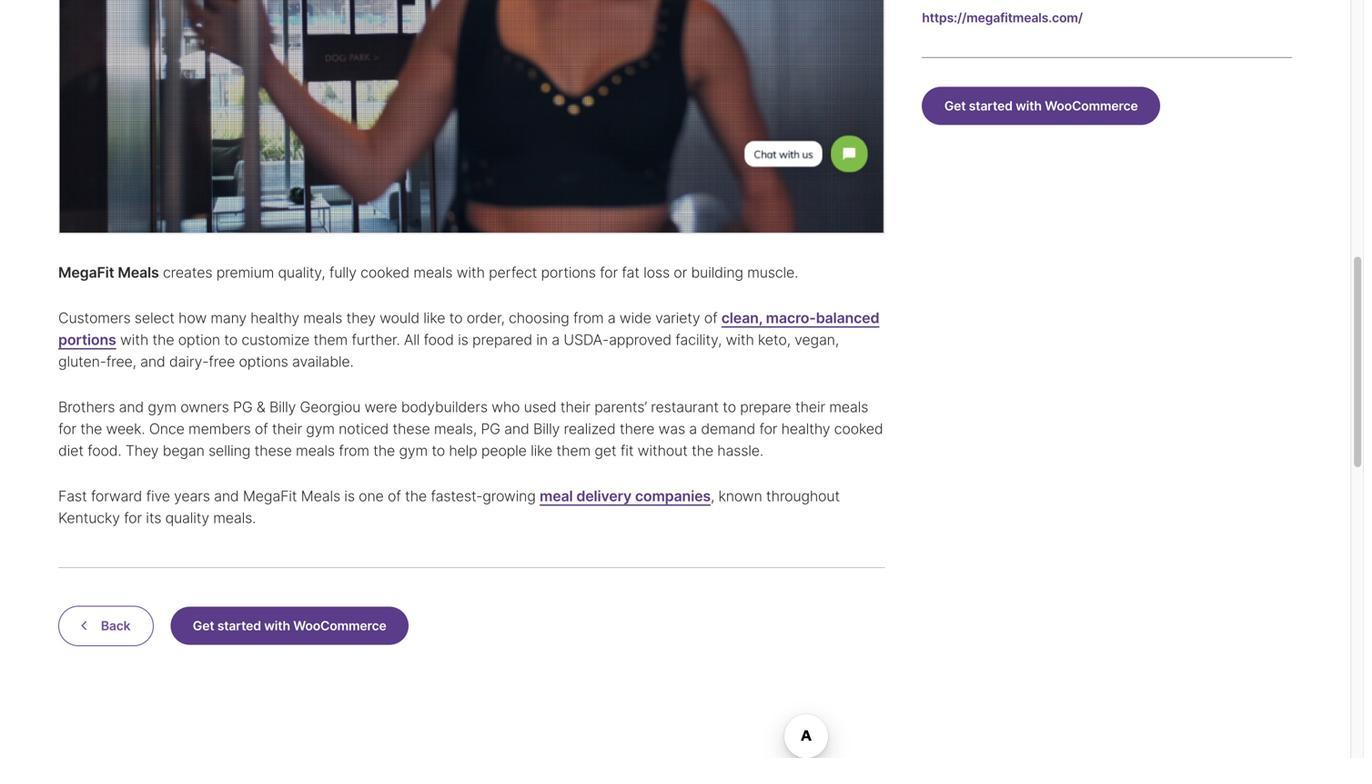 Task type: locate. For each thing, give the bounding box(es) containing it.
0 horizontal spatial of
[[255, 420, 268, 438]]

1 vertical spatial cooked
[[834, 420, 883, 438]]

fully
[[329, 264, 357, 282]]

1 vertical spatial of
[[255, 420, 268, 438]]

them inside the brothers and gym owners pg & billy georgiou were bodybuilders who used their parents' restaurant to prepare their meals for the week. once members of their gym noticed these meals, pg and billy realized there was a demand for healthy cooked diet food. they began selling these meals from the gym to help people like them get fit without the hassle.
[[556, 442, 591, 460]]

2 vertical spatial gym
[[399, 442, 428, 460]]

1 horizontal spatial get started with woocommerce link
[[922, 87, 1160, 125]]

1 vertical spatial pg
[[481, 420, 500, 438]]

and
[[140, 353, 165, 371], [119, 399, 144, 416], [504, 420, 529, 438], [214, 488, 239, 505]]

them down realized
[[556, 442, 591, 460]]

with
[[1016, 98, 1042, 114], [457, 264, 485, 282], [120, 331, 148, 349], [726, 331, 754, 349], [264, 619, 290, 634]]

of
[[704, 310, 717, 327], [255, 420, 268, 438], [388, 488, 401, 505]]

wide
[[620, 310, 651, 327]]

0 horizontal spatial started
[[217, 619, 261, 634]]

select
[[135, 310, 175, 327]]

1 vertical spatial these
[[254, 442, 292, 460]]

portions up gluten-
[[58, 331, 116, 349]]

1 vertical spatial a
[[552, 331, 560, 349]]

1 vertical spatial megafit
[[243, 488, 297, 505]]

0 horizontal spatial them
[[313, 331, 348, 349]]

0 vertical spatial cooked
[[361, 264, 410, 282]]

in
[[536, 331, 548, 349]]

free
[[209, 353, 235, 371]]

of right one at left bottom
[[388, 488, 401, 505]]

billy
[[269, 399, 296, 416], [533, 420, 560, 438]]

0 horizontal spatial get started with woocommerce link
[[170, 608, 409, 646]]

of inside the brothers and gym owners pg & billy georgiou were bodybuilders who used their parents' restaurant to prepare their meals for the week. once members of their gym noticed these meals, pg and billy realized there was a demand for healthy cooked diet food. they began selling these meals from the gym to help people like them get fit without the hassle.
[[255, 420, 268, 438]]

1 vertical spatial started
[[217, 619, 261, 634]]

1 vertical spatial portions
[[58, 331, 116, 349]]

1 vertical spatial meals
[[301, 488, 340, 505]]

healthy up customize at the top of the page
[[251, 310, 299, 327]]

them up available.
[[313, 331, 348, 349]]

and right free,
[[140, 353, 165, 371]]

2 horizontal spatial gym
[[399, 442, 428, 460]]

a
[[608, 310, 616, 327], [552, 331, 560, 349], [689, 420, 697, 438]]

1 horizontal spatial woocommerce
[[1045, 98, 1138, 114]]

parents'
[[594, 399, 647, 416]]

food
[[424, 331, 454, 349]]

0 horizontal spatial gym
[[148, 399, 176, 416]]

customers
[[58, 310, 131, 327]]

restaurant
[[651, 399, 719, 416]]

a right the was
[[689, 420, 697, 438]]

back
[[101, 619, 131, 634]]

these right selling
[[254, 442, 292, 460]]

these
[[393, 420, 430, 438], [254, 442, 292, 460]]

pg left &
[[233, 399, 253, 416]]

fast
[[58, 488, 87, 505]]

started for "https://megafitmeals.com/" link
[[969, 98, 1013, 114]]

the down 'demand'
[[692, 442, 713, 460]]

meals
[[414, 264, 453, 282], [303, 310, 342, 327], [829, 399, 868, 416], [296, 442, 335, 460]]

0 vertical spatial woocommerce
[[1045, 98, 1138, 114]]

get started with woocommerce link for "https://megafitmeals.com/" link
[[922, 87, 1160, 125]]

https://megafitmeals.com/
[[922, 10, 1083, 25]]

hassle.
[[717, 442, 764, 460]]

cooked right fully at top
[[361, 264, 410, 282]]

1 horizontal spatial started
[[969, 98, 1013, 114]]

0 vertical spatial is
[[458, 331, 468, 349]]

the down the brothers
[[80, 420, 102, 438]]

there
[[620, 420, 655, 438]]

1 horizontal spatial like
[[531, 442, 553, 460]]

0 horizontal spatial a
[[552, 331, 560, 349]]

1 vertical spatial get
[[193, 619, 214, 634]]

options
[[239, 353, 288, 371]]

they
[[125, 442, 159, 460]]

meals up select
[[118, 264, 159, 282]]

,
[[711, 488, 715, 505]]

to up food
[[449, 310, 463, 327]]

to
[[449, 310, 463, 327], [224, 331, 238, 349], [723, 399, 736, 416], [432, 442, 445, 460]]

1 vertical spatial like
[[531, 442, 553, 460]]

started for back 'link'
[[217, 619, 261, 634]]

is left one at left bottom
[[344, 488, 355, 505]]

meals
[[118, 264, 159, 282], [301, 488, 340, 505]]

the down select
[[152, 331, 174, 349]]

0 vertical spatial these
[[393, 420, 430, 438]]

0 vertical spatial get
[[944, 98, 966, 114]]

choosing
[[509, 310, 569, 327]]

gym down the georgiou
[[306, 420, 335, 438]]

cooked up throughout
[[834, 420, 883, 438]]

1 horizontal spatial is
[[458, 331, 468, 349]]

1 vertical spatial healthy
[[781, 420, 830, 438]]

0 vertical spatial them
[[313, 331, 348, 349]]

like right people
[[531, 442, 553, 460]]

for
[[600, 264, 618, 282], [58, 420, 76, 438], [759, 420, 777, 438], [124, 510, 142, 527]]

0 horizontal spatial portions
[[58, 331, 116, 349]]

megafit up meals.
[[243, 488, 297, 505]]

1 vertical spatial is
[[344, 488, 355, 505]]

healthy down prepare
[[781, 420, 830, 438]]

get started with woocommerce
[[944, 98, 1138, 114], [193, 619, 386, 634]]

megafit up customers
[[58, 264, 114, 282]]

0 horizontal spatial pg
[[233, 399, 253, 416]]

and up meals.
[[214, 488, 239, 505]]

woocommerce for get started with woocommerce link associated with "https://megafitmeals.com/" link
[[1045, 98, 1138, 114]]

0 vertical spatial started
[[969, 98, 1013, 114]]

like
[[423, 310, 445, 327], [531, 442, 553, 460]]

from inside the brothers and gym owners pg & billy georgiou were bodybuilders who used their parents' restaurant to prepare their meals for the week. once members of their gym noticed these meals, pg and billy realized there was a demand for healthy cooked diet food. they began selling these meals from the gym to help people like them get fit without the hassle.
[[339, 442, 369, 460]]

1 vertical spatial get started with woocommerce
[[193, 619, 386, 634]]

from down noticed
[[339, 442, 369, 460]]

is right food
[[458, 331, 468, 349]]

selling
[[208, 442, 250, 460]]

2 horizontal spatial of
[[704, 310, 717, 327]]

meals,
[[434, 420, 477, 438]]

0 vertical spatial like
[[423, 310, 445, 327]]

back link
[[58, 607, 167, 647]]

1 horizontal spatial healthy
[[781, 420, 830, 438]]

billy right &
[[269, 399, 296, 416]]

0 horizontal spatial get started with woocommerce
[[193, 619, 386, 634]]

the inside the with the option to customize them further. all food is prepared in a usda-approved facility, with keto, vegan, gluten-free, and dairy-free options available.
[[152, 331, 174, 349]]

1 horizontal spatial cooked
[[834, 420, 883, 438]]

1 horizontal spatial their
[[560, 399, 591, 416]]

to down the many
[[224, 331, 238, 349]]

option
[[178, 331, 220, 349]]

billy down used
[[533, 420, 560, 438]]

1 horizontal spatial billy
[[533, 420, 560, 438]]

the
[[152, 331, 174, 349], [80, 420, 102, 438], [373, 442, 395, 460], [692, 442, 713, 460], [405, 488, 427, 505]]

cooked
[[361, 264, 410, 282], [834, 420, 883, 438]]

1 vertical spatial billy
[[533, 420, 560, 438]]

help
[[449, 442, 477, 460]]

their up realized
[[560, 399, 591, 416]]

the left "fastest-"
[[405, 488, 427, 505]]

gym up once
[[148, 399, 176, 416]]

1 horizontal spatial get
[[944, 98, 966, 114]]

clean, macro-balanced portions
[[58, 310, 879, 349]]

0 horizontal spatial megafit
[[58, 264, 114, 282]]

get
[[944, 98, 966, 114], [193, 619, 214, 634]]

portions inside the clean, macro-balanced portions
[[58, 331, 116, 349]]

a inside the brothers and gym owners pg & billy georgiou were bodybuilders who used their parents' restaurant to prepare their meals for the week. once members of their gym noticed these meals, pg and billy realized there was a demand for healthy cooked diet food. they began selling these meals from the gym to help people like them get fit without the hassle.
[[689, 420, 697, 438]]

them
[[313, 331, 348, 349], [556, 442, 591, 460]]

for up diet
[[58, 420, 76, 438]]

years
[[174, 488, 210, 505]]

pg
[[233, 399, 253, 416], [481, 420, 500, 438]]

0 vertical spatial from
[[573, 310, 604, 327]]

0 vertical spatial get started with woocommerce link
[[922, 87, 1160, 125]]

meal
[[540, 488, 573, 505]]

0 vertical spatial meals
[[118, 264, 159, 282]]

1 horizontal spatial megafit
[[243, 488, 297, 505]]

2 vertical spatial of
[[388, 488, 401, 505]]

1 vertical spatial woocommerce
[[293, 619, 386, 634]]

their down the georgiou
[[272, 420, 302, 438]]

a right in on the left of the page
[[552, 331, 560, 349]]

0 horizontal spatial is
[[344, 488, 355, 505]]

clean,
[[721, 310, 763, 327]]

https://megafitmeals.com/ link
[[922, 10, 1083, 25]]

1 vertical spatial them
[[556, 442, 591, 460]]

1 horizontal spatial them
[[556, 442, 591, 460]]

bodybuilders
[[401, 399, 488, 416]]

woocommerce
[[1045, 98, 1138, 114], [293, 619, 386, 634]]

0 vertical spatial healthy
[[251, 310, 299, 327]]

delivery
[[576, 488, 632, 505]]

to up 'demand'
[[723, 399, 736, 416]]

portions up the choosing
[[541, 264, 596, 282]]

known
[[718, 488, 762, 505]]

realized
[[564, 420, 616, 438]]

for down prepare
[[759, 420, 777, 438]]

is
[[458, 331, 468, 349], [344, 488, 355, 505]]

1 horizontal spatial of
[[388, 488, 401, 505]]

portions
[[541, 264, 596, 282], [58, 331, 116, 349]]

1 vertical spatial get started with woocommerce link
[[170, 608, 409, 646]]

prepare
[[740, 399, 791, 416]]

meals left the they
[[303, 310, 342, 327]]

loss
[[644, 264, 670, 282]]

and up week.
[[119, 399, 144, 416]]

and inside the with the option to customize them further. all food is prepared in a usda-approved facility, with keto, vegan, gluten-free, and dairy-free options available.
[[140, 353, 165, 371]]

0 vertical spatial pg
[[233, 399, 253, 416]]

0 vertical spatial a
[[608, 310, 616, 327]]

1 horizontal spatial these
[[393, 420, 430, 438]]

0 horizontal spatial healthy
[[251, 310, 299, 327]]

0 vertical spatial billy
[[269, 399, 296, 416]]

of up facility,
[[704, 310, 717, 327]]

one
[[359, 488, 384, 505]]

0 horizontal spatial get
[[193, 619, 214, 634]]

healthy
[[251, 310, 299, 327], [781, 420, 830, 438]]

1 vertical spatial from
[[339, 442, 369, 460]]

like up food
[[423, 310, 445, 327]]

2 horizontal spatial a
[[689, 420, 697, 438]]

of down &
[[255, 420, 268, 438]]

once
[[149, 420, 184, 438]]

healthy inside the brothers and gym owners pg & billy georgiou were bodybuilders who used their parents' restaurant to prepare their meals for the week. once members of their gym noticed these meals, pg and billy realized there was a demand for healthy cooked diet food. they began selling these meals from the gym to help people like them get fit without the hassle.
[[781, 420, 830, 438]]

1 vertical spatial gym
[[306, 420, 335, 438]]

meals.
[[213, 510, 256, 527]]

0 vertical spatial get started with woocommerce
[[944, 98, 1138, 114]]

their
[[560, 399, 591, 416], [795, 399, 825, 416], [272, 420, 302, 438]]

a left 'wide'
[[608, 310, 616, 327]]

their right prepare
[[795, 399, 825, 416]]

pg up people
[[481, 420, 500, 438]]

these down were
[[393, 420, 430, 438]]

and down who
[[504, 420, 529, 438]]

started
[[969, 98, 1013, 114], [217, 619, 261, 634]]

further.
[[352, 331, 400, 349]]

0 vertical spatial megafit
[[58, 264, 114, 282]]

gym left help
[[399, 442, 428, 460]]

0 horizontal spatial from
[[339, 442, 369, 460]]

1 horizontal spatial get started with woocommerce
[[944, 98, 1138, 114]]

would
[[380, 310, 420, 327]]

for left its
[[124, 510, 142, 527]]

1 horizontal spatial meals
[[301, 488, 340, 505]]

meals left one at left bottom
[[301, 488, 340, 505]]

2 vertical spatial a
[[689, 420, 697, 438]]

0 horizontal spatial woocommerce
[[293, 619, 386, 634]]

began
[[163, 442, 204, 460]]

1 horizontal spatial portions
[[541, 264, 596, 282]]

from up usda-
[[573, 310, 604, 327]]

georgiou
[[300, 399, 361, 416]]



Task type: vqa. For each thing, say whether or not it's contained in the screenshot.
Group
no



Task type: describe. For each thing, give the bounding box(es) containing it.
a inside the with the option to customize them further. all food is prepared in a usda-approved facility, with keto, vegan, gluten-free, and dairy-free options available.
[[552, 331, 560, 349]]

were
[[364, 399, 397, 416]]

&
[[257, 399, 265, 416]]

customize
[[241, 331, 310, 349]]

creates
[[163, 264, 212, 282]]

0 horizontal spatial their
[[272, 420, 302, 438]]

brothers and gym owners pg & billy georgiou were bodybuilders who used their parents' restaurant to prepare their meals for the week. once members of their gym noticed these meals, pg and billy realized there was a demand for healthy cooked diet food. they began selling these meals from the gym to help people like them get fit without the hassle.
[[58, 399, 883, 460]]

week.
[[106, 420, 145, 438]]

get started with woocommerce for back 'link'
[[193, 619, 386, 634]]

to inside the with the option to customize them further. all food is prepared in a usda-approved facility, with keto, vegan, gluten-free, and dairy-free options available.
[[224, 331, 238, 349]]

prepared
[[472, 331, 532, 349]]

with the option to customize them further. all food is prepared in a usda-approved facility, with keto, vegan, gluten-free, and dairy-free options available.
[[58, 331, 839, 371]]

who
[[492, 399, 520, 416]]

muscle.
[[747, 264, 798, 282]]

owners
[[180, 399, 229, 416]]

0 horizontal spatial these
[[254, 442, 292, 460]]

available.
[[292, 353, 354, 371]]

or
[[674, 264, 687, 282]]

the down noticed
[[373, 442, 395, 460]]

1 horizontal spatial gym
[[306, 420, 335, 438]]

1 horizontal spatial a
[[608, 310, 616, 327]]

woocommerce for get started with woocommerce link corresponding to back 'link'
[[293, 619, 386, 634]]

free,
[[106, 353, 136, 371]]

growing
[[483, 488, 536, 505]]

is inside the with the option to customize them further. all food is prepared in a usda-approved facility, with keto, vegan, gluten-free, and dairy-free options available.
[[458, 331, 468, 349]]

meals down the georgiou
[[296, 442, 335, 460]]

1 horizontal spatial from
[[573, 310, 604, 327]]

them inside the with the option to customize them further. all food is prepared in a usda-approved facility, with keto, vegan, gluten-free, and dairy-free options available.
[[313, 331, 348, 349]]

variety
[[655, 310, 700, 327]]

0 vertical spatial portions
[[541, 264, 596, 282]]

order,
[[467, 310, 505, 327]]

cooked inside the brothers and gym owners pg & billy georgiou were bodybuilders who used their parents' restaurant to prepare their meals for the week. once members of their gym noticed these meals, pg and billy realized there was a demand for healthy cooked diet food. they began selling these meals from the gym to help people like them get fit without the hassle.
[[834, 420, 883, 438]]

how
[[179, 310, 207, 327]]

facility,
[[675, 331, 722, 349]]

2 horizontal spatial their
[[795, 399, 825, 416]]

megafit meals creates premium quality, fully cooked meals with perfect portions for fat loss or building muscle.
[[58, 264, 798, 282]]

people
[[481, 442, 527, 460]]

balanced
[[816, 310, 879, 327]]

fat
[[622, 264, 640, 282]]

get started with woocommerce for "https://megafitmeals.com/" link
[[944, 98, 1138, 114]]

without
[[638, 442, 688, 460]]

fastest-
[[431, 488, 483, 505]]

to left help
[[432, 442, 445, 460]]

approved
[[609, 331, 671, 349]]

kentucky
[[58, 510, 120, 527]]

was
[[658, 420, 685, 438]]

diet
[[58, 442, 84, 460]]

members
[[188, 420, 251, 438]]

dairy-
[[169, 353, 209, 371]]

they
[[346, 310, 376, 327]]

for inside the , known throughout kentucky for its quality meals.
[[124, 510, 142, 527]]

get started with woocommerce link for back 'link'
[[170, 608, 409, 646]]

meals up would
[[414, 264, 453, 282]]

companies
[[635, 488, 711, 505]]

0 vertical spatial of
[[704, 310, 717, 327]]

get for get started with woocommerce link associated with "https://megafitmeals.com/" link
[[944, 98, 966, 114]]

usda-
[[564, 331, 609, 349]]

five
[[146, 488, 170, 505]]

, known throughout kentucky for its quality meals.
[[58, 488, 840, 527]]

forward
[[91, 488, 142, 505]]

0 horizontal spatial billy
[[269, 399, 296, 416]]

customers select how many healthy meals they would like to order, choosing from a wide variety of
[[58, 310, 721, 327]]

many
[[211, 310, 247, 327]]

clean, macro-balanced portions link
[[58, 310, 879, 349]]

building
[[691, 264, 743, 282]]

vegan,
[[795, 331, 839, 349]]

get
[[595, 442, 617, 460]]

brothers
[[58, 399, 115, 416]]

0 horizontal spatial cooked
[[361, 264, 410, 282]]

0 horizontal spatial like
[[423, 310, 445, 327]]

keto,
[[758, 331, 791, 349]]

for left fat
[[600, 264, 618, 282]]

quality
[[165, 510, 209, 527]]

perfect
[[489, 264, 537, 282]]

meal delivery companies link
[[540, 488, 711, 505]]

throughout
[[766, 488, 840, 505]]

all
[[404, 331, 420, 349]]

0 horizontal spatial meals
[[118, 264, 159, 282]]

get for get started with woocommerce link corresponding to back 'link'
[[193, 619, 214, 634]]

fit
[[620, 442, 634, 460]]

meals down vegan,
[[829, 399, 868, 416]]

1 horizontal spatial pg
[[481, 420, 500, 438]]

like inside the brothers and gym owners pg & billy georgiou were bodybuilders who used their parents' restaurant to prepare their meals for the week. once members of their gym noticed these meals, pg and billy realized there was a demand for healthy cooked diet food. they began selling these meals from the gym to help people like them get fit without the hassle.
[[531, 442, 553, 460]]

premium
[[216, 264, 274, 282]]

food.
[[88, 442, 122, 460]]

fast forward five years and megafit meals is one of the fastest-growing meal delivery companies
[[58, 488, 711, 505]]

noticed
[[339, 420, 389, 438]]

demand
[[701, 420, 755, 438]]

macro-
[[766, 310, 816, 327]]

used
[[524, 399, 556, 416]]

0 vertical spatial gym
[[148, 399, 176, 416]]

quality,
[[278, 264, 325, 282]]

gluten-
[[58, 353, 106, 371]]

its
[[146, 510, 161, 527]]



